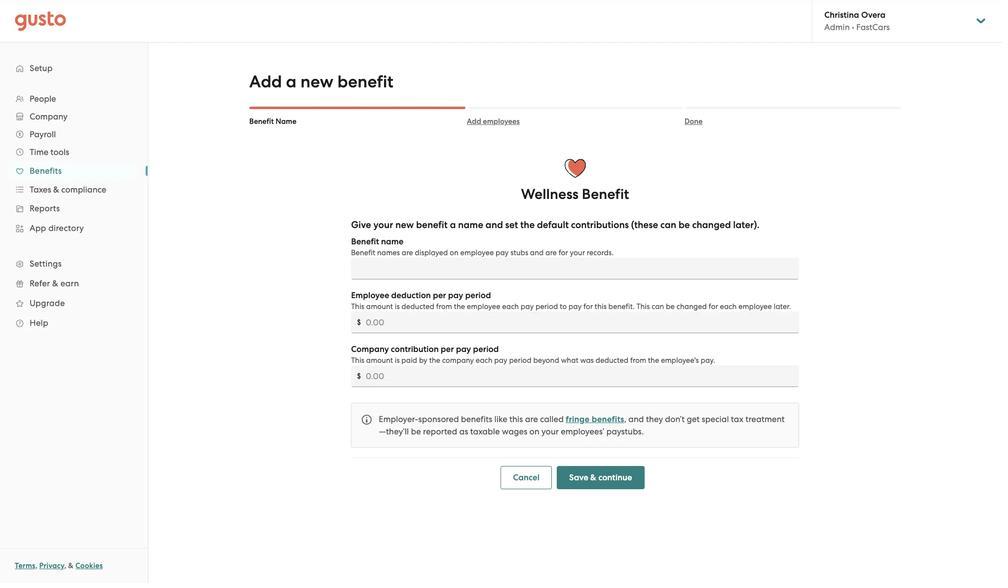 Task type: describe. For each thing, give the bounding box(es) containing it.
benefit left name
[[249, 117, 274, 126]]

special
[[702, 414, 729, 424]]

reports link
[[10, 199, 138, 217]]

cookies button
[[75, 560, 103, 572]]

save & continue
[[569, 473, 632, 483]]

per for contribution
[[441, 344, 454, 355]]

is for contribution
[[395, 356, 400, 365]]

add employees button
[[467, 117, 683, 126]]

, inside ', and they don't get special tax treatment —they'll be reported as taxable wages on your employees' paystubs.'
[[624, 414, 627, 424]]

on inside ', and they don't get special tax treatment —they'll be reported as taxable wages on your employees' paystubs.'
[[530, 427, 540, 436]]

Benefit name text field
[[351, 258, 799, 279]]

don't
[[665, 414, 685, 424]]

overa
[[861, 10, 886, 20]]

for inside benefit name benefit names are displayed on employee pay stubs and are for your records.
[[559, 248, 568, 257]]

compliance
[[61, 185, 106, 195]]

taxes
[[30, 185, 51, 195]]

0 vertical spatial and
[[486, 219, 503, 231]]

wages
[[502, 427, 528, 436]]

company for company
[[30, 112, 67, 121]]

be inside ', and they don't get special tax treatment —they'll be reported as taxable wages on your employees' paystubs.'
[[411, 427, 421, 436]]

benefit.
[[609, 302, 635, 311]]

company for company contribution per pay period this amount is paid by the company each pay period beyond what was deducted from the employee's pay.
[[351, 344, 389, 355]]

add for add employees
[[467, 117, 481, 126]]

& left cookies
[[68, 561, 74, 570]]

0 horizontal spatial your
[[374, 219, 393, 231]]

benefits inside 'employer-sponsored benefits like this are called fringe benefits'
[[461, 414, 492, 424]]

pay right deduction
[[448, 290, 463, 301]]

deducted inside company contribution per pay period this amount is paid by the company each pay period beyond what was deducted from the employee's pay.
[[596, 356, 629, 365]]

list containing people
[[0, 90, 148, 333]]

later.
[[774, 302, 791, 311]]

each for company contribution per pay period
[[476, 356, 493, 365]]

Employee deduction per pay period text field
[[366, 312, 799, 333]]

to
[[560, 302, 567, 311]]

christina overa admin • fastcars
[[825, 10, 890, 32]]

employee deduction per pay period this amount is deducted from the employee each pay period to pay for this benefit. this can be changed for each employee later.
[[351, 290, 791, 311]]

time
[[30, 147, 48, 157]]

(these
[[631, 219, 658, 231]]

by
[[419, 356, 427, 365]]

directory
[[48, 223, 84, 233]]

each for employee deduction per pay period
[[502, 302, 519, 311]]

cookies
[[75, 561, 103, 570]]

benefit left names
[[351, 248, 375, 257]]

name inside benefit name benefit names are displayed on employee pay stubs and are for your records.
[[381, 237, 404, 247]]

& for compliance
[[53, 185, 59, 195]]

benefit for a
[[338, 72, 394, 92]]

displayed
[[415, 248, 448, 257]]

help link
[[10, 314, 138, 332]]

was
[[580, 356, 594, 365]]

pay left to
[[521, 302, 534, 311]]

new for a
[[301, 72, 334, 92]]

help
[[30, 318, 48, 328]]

company
[[442, 356, 474, 365]]

add employees
[[467, 117, 520, 126]]

company contribution per pay period this amount is paid by the company each pay period beyond what was deducted from the employee's pay.
[[351, 344, 715, 365]]

amount for company
[[366, 356, 393, 365]]

upgrade link
[[10, 294, 138, 312]]

this for company contribution per pay period
[[351, 356, 364, 365]]

save & continue button
[[557, 466, 645, 489]]

people
[[30, 94, 56, 104]]

& for earn
[[52, 278, 58, 288]]

your inside ', and they don't get special tax treatment —they'll be reported as taxable wages on your employees' paystubs.'
[[542, 427, 559, 436]]

stubs
[[511, 248, 528, 257]]

beyond
[[533, 356, 559, 365]]

be inside "employee deduction per pay period this amount is deducted from the employee each pay period to pay for this benefit. this can be changed for each employee later."
[[666, 302, 675, 311]]

get
[[687, 414, 700, 424]]

done button
[[685, 117, 901, 126]]

contributions
[[571, 219, 629, 231]]

home image
[[15, 11, 66, 31]]

refer
[[30, 278, 50, 288]]

period left beyond at the bottom right
[[509, 356, 532, 365]]

pay right company
[[494, 356, 507, 365]]

refer & earn link
[[10, 275, 138, 292]]

0 vertical spatial changed
[[692, 219, 731, 231]]

paid
[[402, 356, 417, 365]]

taxes & compliance button
[[10, 181, 138, 198]]

treatment
[[746, 414, 785, 424]]

records.
[[587, 248, 614, 257]]

—they'll
[[379, 427, 409, 436]]

payroll
[[30, 129, 56, 139]]

setup
[[30, 63, 53, 73]]

taxes & compliance
[[30, 185, 106, 195]]

give your new benefit a name and set the default contributions (these can be changed later).
[[351, 219, 760, 231]]

0 horizontal spatial a
[[286, 72, 297, 92]]

taxable
[[470, 427, 500, 436]]

2 horizontal spatial each
[[720, 302, 737, 311]]

the inside "employee deduction per pay period this amount is deducted from the employee each pay period to pay for this benefit. this can be changed for each employee later."
[[454, 302, 465, 311]]

like
[[495, 414, 507, 424]]

earn
[[60, 278, 79, 288]]

0 horizontal spatial ,
[[35, 561, 37, 570]]

called
[[540, 414, 564, 424]]

time tools button
[[10, 143, 138, 161]]

0 vertical spatial can
[[661, 219, 677, 231]]

employees'
[[561, 427, 604, 436]]

as
[[459, 427, 468, 436]]

0 vertical spatial be
[[679, 219, 690, 231]]

deduction
[[391, 290, 431, 301]]

contribution
[[391, 344, 439, 355]]

reports
[[30, 203, 60, 213]]

paystubs.
[[607, 427, 644, 436]]

benefit name
[[249, 117, 297, 126]]

settings link
[[10, 255, 138, 273]]



Task type: locate. For each thing, give the bounding box(es) containing it.
what
[[561, 356, 579, 365]]

0 horizontal spatial add
[[249, 72, 282, 92]]

,
[[624, 414, 627, 424], [35, 561, 37, 570], [64, 561, 66, 570]]

1 vertical spatial this
[[510, 414, 523, 424]]

1 vertical spatial name
[[381, 237, 404, 247]]

2 is from the top
[[395, 356, 400, 365]]

your inside benefit name benefit names are displayed on employee pay stubs and are for your records.
[[570, 248, 585, 257]]

settings
[[30, 259, 62, 269]]

wellness
[[521, 186, 579, 203]]

this inside 'employer-sponsored benefits like this are called fringe benefits'
[[510, 414, 523, 424]]

can right (these
[[661, 219, 677, 231]]

0 vertical spatial deducted
[[402, 302, 434, 311]]

fastcars
[[857, 22, 890, 32]]

payroll button
[[10, 125, 138, 143]]

pay left stubs
[[496, 248, 509, 257]]

0 vertical spatial per
[[433, 290, 446, 301]]

cancel
[[513, 473, 540, 483]]

period left to
[[536, 302, 558, 311]]

0 vertical spatial benefit
[[338, 72, 394, 92]]

employee
[[351, 290, 389, 301]]

this
[[351, 302, 364, 311], [637, 302, 650, 311], [351, 356, 364, 365]]

period up company
[[473, 344, 499, 355]]

1 horizontal spatial name
[[458, 219, 483, 231]]

1 vertical spatial your
[[570, 248, 585, 257]]

0 vertical spatial $
[[357, 318, 361, 327]]

1 vertical spatial can
[[652, 302, 664, 311]]

are left called
[[525, 414, 538, 424]]

name up benefit name benefit names are displayed on employee pay stubs and are for your records.
[[458, 219, 483, 231]]

2 horizontal spatial are
[[546, 248, 557, 257]]

can right benefit. on the bottom right
[[652, 302, 664, 311]]

0 horizontal spatial benefits
[[461, 414, 492, 424]]

1 vertical spatial company
[[351, 344, 389, 355]]

pay inside benefit name benefit names are displayed on employee pay stubs and are for your records.
[[496, 248, 509, 257]]

period
[[465, 290, 491, 301], [536, 302, 558, 311], [473, 344, 499, 355], [509, 356, 532, 365]]

0 vertical spatial your
[[374, 219, 393, 231]]

0 horizontal spatial for
[[559, 248, 568, 257]]

this inside company contribution per pay period this amount is paid by the company each pay period beyond what was deducted from the employee's pay.
[[351, 356, 364, 365]]

0 horizontal spatial benefit
[[338, 72, 394, 92]]

is
[[395, 302, 400, 311], [395, 356, 400, 365]]

1 horizontal spatial add
[[467, 117, 481, 126]]

1 $ from the top
[[357, 318, 361, 327]]

per inside "employee deduction per pay period this amount is deducted from the employee each pay period to pay for this benefit. this can be changed for each employee later."
[[433, 290, 446, 301]]

0 vertical spatial from
[[436, 302, 452, 311]]

terms
[[15, 561, 35, 570]]

1 horizontal spatial for
[[584, 302, 593, 311]]

1 horizontal spatial each
[[502, 302, 519, 311]]

your up benefit name text box
[[570, 248, 585, 257]]

1 is from the top
[[395, 302, 400, 311]]

gusto navigation element
[[0, 42, 148, 349]]

each inside company contribution per pay period this amount is paid by the company each pay period beyond what was deducted from the employee's pay.
[[476, 356, 493, 365]]

per right deduction
[[433, 290, 446, 301]]

this up wages
[[510, 414, 523, 424]]

terms , privacy , & cookies
[[15, 561, 103, 570]]

a up name
[[286, 72, 297, 92]]

add left employees
[[467, 117, 481, 126]]

1 amount from the top
[[366, 302, 393, 311]]

1 horizontal spatial this
[[595, 302, 607, 311]]

is inside company contribution per pay period this amount is paid by the company each pay period beyond what was deducted from the employee's pay.
[[395, 356, 400, 365]]

company down people
[[30, 112, 67, 121]]

2 $ from the top
[[357, 372, 361, 381]]

add inside "button"
[[467, 117, 481, 126]]

your right give
[[374, 219, 393, 231]]

deducted right was
[[596, 356, 629, 365]]

1 horizontal spatial are
[[525, 414, 538, 424]]

on
[[450, 248, 459, 257], [530, 427, 540, 436]]

benefit down give
[[351, 237, 379, 247]]

app directory link
[[10, 219, 138, 237]]

$ for company contribution per pay period
[[357, 372, 361, 381]]

names
[[377, 248, 400, 257]]

company
[[30, 112, 67, 121], [351, 344, 389, 355]]

1 vertical spatial $
[[357, 372, 361, 381]]

add a new benefit
[[249, 72, 394, 92]]

changed
[[692, 219, 731, 231], [677, 302, 707, 311]]

from inside company contribution per pay period this amount is paid by the company each pay period beyond what was deducted from the employee's pay.
[[630, 356, 646, 365]]

and up paystubs.
[[629, 414, 644, 424]]

& left earn
[[52, 278, 58, 288]]

reported
[[423, 427, 457, 436]]

company inside dropdown button
[[30, 112, 67, 121]]

1 horizontal spatial be
[[666, 302, 675, 311]]

0 vertical spatial on
[[450, 248, 459, 257]]

1 horizontal spatial your
[[542, 427, 559, 436]]

0 horizontal spatial be
[[411, 427, 421, 436]]

amount down employee
[[366, 302, 393, 311]]

0 horizontal spatial each
[[476, 356, 493, 365]]

, and they don't get special tax treatment —they'll be reported as taxable wages on your employees' paystubs.
[[379, 414, 785, 436]]

1 horizontal spatial benefit
[[416, 219, 448, 231]]

admin
[[825, 22, 850, 32]]

new for your
[[395, 219, 414, 231]]

& right taxes
[[53, 185, 59, 195]]

pay right to
[[569, 302, 582, 311]]

pay.
[[701, 356, 715, 365]]

from inside "employee deduction per pay period this amount is deducted from the employee each pay period to pay for this benefit. this can be changed for each employee later."
[[436, 302, 452, 311]]

terms link
[[15, 561, 35, 570]]

give
[[351, 219, 371, 231]]

employee's
[[661, 356, 699, 365]]

is inside "employee deduction per pay period this amount is deducted from the employee each pay period to pay for this benefit. this can be changed for each employee later."
[[395, 302, 400, 311]]

pay up company
[[456, 344, 471, 355]]

employee inside benefit name benefit names are displayed on employee pay stubs and are for your records.
[[460, 248, 494, 257]]

, up paystubs.
[[624, 414, 627, 424]]

1 vertical spatial and
[[530, 248, 544, 257]]

add
[[249, 72, 282, 92], [467, 117, 481, 126]]

0 vertical spatial name
[[458, 219, 483, 231]]

set
[[505, 219, 518, 231]]

amount
[[366, 302, 393, 311], [366, 356, 393, 365]]

are right names
[[402, 248, 413, 257]]

0 vertical spatial this
[[595, 302, 607, 311]]

this left benefit. on the bottom right
[[595, 302, 607, 311]]

1 vertical spatial a
[[450, 219, 456, 231]]

1 horizontal spatial benefits
[[592, 414, 624, 425]]

2 benefits from the left
[[592, 414, 624, 425]]

Company contribution per pay period text field
[[366, 365, 799, 387]]

later).
[[733, 219, 760, 231]]

0 vertical spatial add
[[249, 72, 282, 92]]

0 horizontal spatial from
[[436, 302, 452, 311]]

period down benefit name benefit names are displayed on employee pay stubs and are for your records.
[[465, 290, 491, 301]]

continue
[[598, 473, 632, 483]]

0 horizontal spatial on
[[450, 248, 459, 257]]

the
[[520, 219, 535, 231], [454, 302, 465, 311], [429, 356, 440, 365], [648, 356, 659, 365]]

from
[[436, 302, 452, 311], [630, 356, 646, 365]]

0 vertical spatial company
[[30, 112, 67, 121]]

1 horizontal spatial from
[[630, 356, 646, 365]]

0 horizontal spatial are
[[402, 248, 413, 257]]

amount inside "employee deduction per pay period this amount is deducted from the employee each pay period to pay for this benefit. this can be changed for each employee later."
[[366, 302, 393, 311]]

•
[[852, 22, 855, 32]]

on right wages
[[530, 427, 540, 436]]

tax
[[731, 414, 744, 424]]

1 horizontal spatial new
[[395, 219, 414, 231]]

employer-
[[379, 414, 419, 424]]

be right benefit. on the bottom right
[[666, 302, 675, 311]]

1 vertical spatial new
[[395, 219, 414, 231]]

time tools
[[30, 147, 69, 157]]

can inside "employee deduction per pay period this amount is deducted from the employee each pay period to pay for this benefit. this can be changed for each employee later."
[[652, 302, 664, 311]]

default
[[537, 219, 569, 231]]

this for employee deduction per pay period
[[351, 302, 364, 311]]

list
[[0, 90, 148, 333]]

benefits up paystubs.
[[592, 414, 624, 425]]

and inside benefit name benefit names are displayed on employee pay stubs and are for your records.
[[530, 248, 544, 257]]

per inside company contribution per pay period this amount is paid by the company each pay period beyond what was deducted from the employee's pay.
[[441, 344, 454, 355]]

1 vertical spatial benefit
[[416, 219, 448, 231]]

benefit name benefit names are displayed on employee pay stubs and are for your records.
[[351, 237, 614, 257]]

save
[[569, 473, 588, 483]]

add up 'benefit name'
[[249, 72, 282, 92]]

1 horizontal spatial and
[[530, 248, 544, 257]]

is for deduction
[[395, 302, 400, 311]]

tools
[[50, 147, 69, 157]]

2 horizontal spatial and
[[629, 414, 644, 424]]

& inside dropdown button
[[53, 185, 59, 195]]

2 vertical spatial be
[[411, 427, 421, 436]]

fringe
[[566, 414, 590, 425]]

, left cookies button
[[64, 561, 66, 570]]

2 horizontal spatial ,
[[624, 414, 627, 424]]

deducted down deduction
[[402, 302, 434, 311]]

0 horizontal spatial company
[[30, 112, 67, 121]]

and right stubs
[[530, 248, 544, 257]]

be right (these
[[679, 219, 690, 231]]

per for deduction
[[433, 290, 446, 301]]

, left privacy link
[[35, 561, 37, 570]]

and
[[486, 219, 503, 231], [530, 248, 544, 257], [629, 414, 644, 424]]

1 vertical spatial on
[[530, 427, 540, 436]]

& right save
[[590, 473, 597, 483]]

1 horizontal spatial deducted
[[596, 356, 629, 365]]

0 horizontal spatial deducted
[[402, 302, 434, 311]]

are down default
[[546, 248, 557, 257]]

app
[[30, 223, 46, 233]]

sponsored
[[419, 414, 459, 424]]

& inside button
[[590, 473, 597, 483]]

people button
[[10, 90, 138, 108]]

name up names
[[381, 237, 404, 247]]

1 horizontal spatial ,
[[64, 561, 66, 570]]

1 vertical spatial per
[[441, 344, 454, 355]]

this inside "employee deduction per pay period this amount is deducted from the employee each pay period to pay for this benefit. this can be changed for each employee later."
[[595, 302, 607, 311]]

amount left paid
[[366, 356, 393, 365]]

privacy
[[39, 561, 64, 570]]

$ for employee deduction per pay period
[[357, 318, 361, 327]]

benefits up taxable
[[461, 414, 492, 424]]

are inside 'employer-sponsored benefits like this are called fringe benefits'
[[525, 414, 538, 424]]

setup link
[[10, 59, 138, 77]]

1 vertical spatial is
[[395, 356, 400, 365]]

refer & earn
[[30, 278, 79, 288]]

1 vertical spatial from
[[630, 356, 646, 365]]

employees
[[483, 117, 520, 126]]

0 horizontal spatial this
[[510, 414, 523, 424]]

company inside company contribution per pay period this amount is paid by the company each pay period beyond what was deducted from the employee's pay.
[[351, 344, 389, 355]]

0 horizontal spatial new
[[301, 72, 334, 92]]

& for continue
[[590, 473, 597, 483]]

2 vertical spatial and
[[629, 414, 644, 424]]

2 horizontal spatial for
[[709, 302, 718, 311]]

benefit up contributions
[[582, 186, 629, 203]]

is down deduction
[[395, 302, 400, 311]]

1 benefits from the left
[[461, 414, 492, 424]]

amount inside company contribution per pay period this amount is paid by the company each pay period beyond what was deducted from the employee's pay.
[[366, 356, 393, 365]]

2 amount from the top
[[366, 356, 393, 365]]

1 horizontal spatial on
[[530, 427, 540, 436]]

2 horizontal spatial be
[[679, 219, 690, 231]]

cancel button
[[501, 466, 552, 489]]

1 horizontal spatial a
[[450, 219, 456, 231]]

2 horizontal spatial your
[[570, 248, 585, 257]]

can
[[661, 219, 677, 231], [652, 302, 664, 311]]

0 vertical spatial amount
[[366, 302, 393, 311]]

fringe benefits link
[[566, 414, 624, 425]]

1 vertical spatial deducted
[[596, 356, 629, 365]]

christina
[[825, 10, 859, 20]]

1 vertical spatial add
[[467, 117, 481, 126]]

benefit for your
[[416, 219, 448, 231]]

done
[[685, 117, 703, 126]]

benefits link
[[10, 162, 138, 180]]

and inside ', and they don't get special tax treatment —they'll be reported as taxable wages on your employees' paystubs.'
[[629, 414, 644, 424]]

app directory
[[30, 223, 84, 233]]

deducted inside "employee deduction per pay period this amount is deducted from the employee each pay period to pay for this benefit. this can be changed for each employee later."
[[402, 302, 434, 311]]

1 vertical spatial amount
[[366, 356, 393, 365]]

1 vertical spatial be
[[666, 302, 675, 311]]

upgrade
[[30, 298, 65, 308]]

a up benefit name benefit names are displayed on employee pay stubs and are for your records.
[[450, 219, 456, 231]]

each
[[502, 302, 519, 311], [720, 302, 737, 311], [476, 356, 493, 365]]

privacy link
[[39, 561, 64, 570]]

add for add a new benefit
[[249, 72, 282, 92]]

changed inside "employee deduction per pay period this amount is deducted from the employee each pay period to pay for this benefit. this can be changed for each employee later."
[[677, 302, 707, 311]]

0 horizontal spatial name
[[381, 237, 404, 247]]

employer-sponsored benefits like this are called fringe benefits
[[379, 414, 624, 425]]

amount for employee
[[366, 302, 393, 311]]

your down called
[[542, 427, 559, 436]]

per up company
[[441, 344, 454, 355]]

company left the contribution
[[351, 344, 389, 355]]

0 vertical spatial new
[[301, 72, 334, 92]]

1 horizontal spatial company
[[351, 344, 389, 355]]

be down employer-
[[411, 427, 421, 436]]

on right displayed
[[450, 248, 459, 257]]

on inside benefit name benefit names are displayed on employee pay stubs and are for your records.
[[450, 248, 459, 257]]

0 horizontal spatial and
[[486, 219, 503, 231]]

1 vertical spatial changed
[[677, 302, 707, 311]]

0 vertical spatial is
[[395, 302, 400, 311]]

and left set
[[486, 219, 503, 231]]

benefits
[[30, 166, 62, 176]]

company button
[[10, 108, 138, 125]]

0 vertical spatial a
[[286, 72, 297, 92]]

2 vertical spatial your
[[542, 427, 559, 436]]

is left paid
[[395, 356, 400, 365]]

are
[[402, 248, 413, 257], [546, 248, 557, 257], [525, 414, 538, 424]]

wellness benefit
[[521, 186, 629, 203]]



Task type: vqa. For each thing, say whether or not it's contained in the screenshot.
SET
yes



